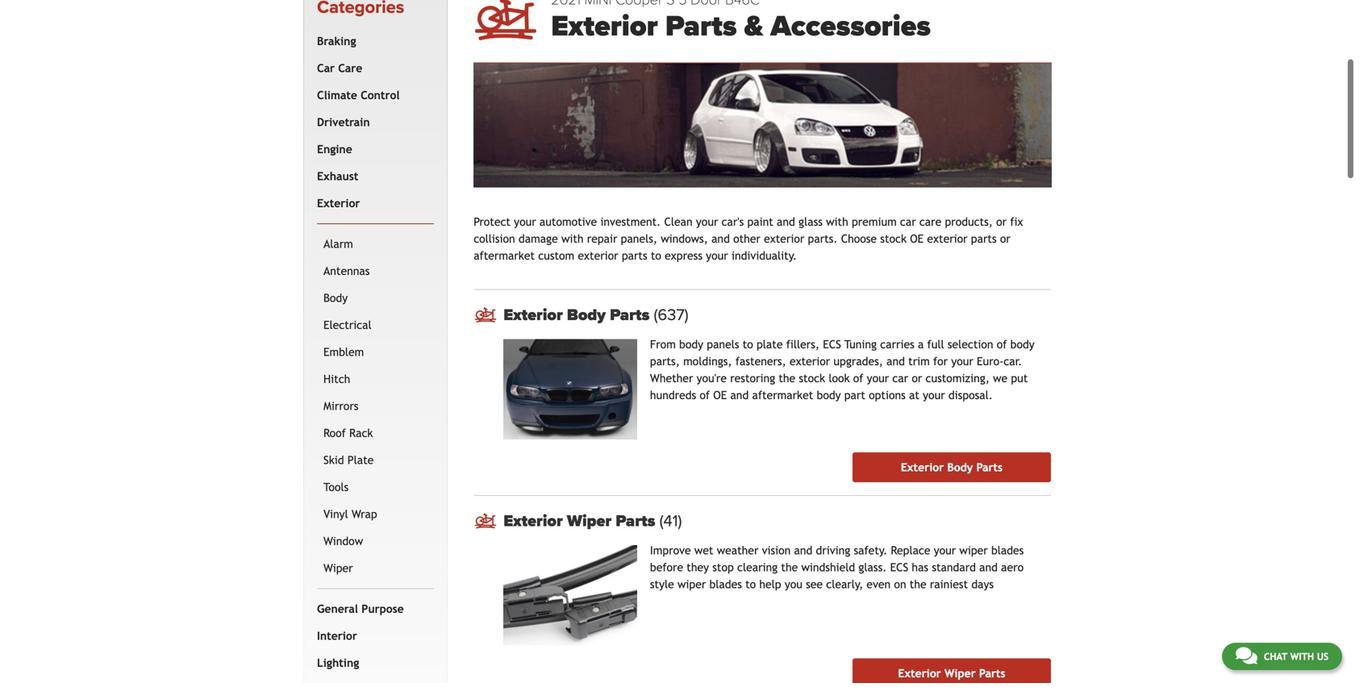 Task type: locate. For each thing, give the bounding box(es) containing it.
parts
[[665, 9, 737, 44], [610, 305, 650, 325], [976, 461, 1003, 474], [616, 511, 655, 531], [979, 667, 1005, 680]]

stock down premium
[[880, 232, 907, 245]]

parts.
[[808, 232, 838, 245]]

exterior down fillers,
[[790, 355, 830, 368]]

ecs left tuning
[[823, 338, 841, 351]]

and down the carries
[[887, 355, 905, 368]]

or
[[996, 216, 1007, 228], [1000, 232, 1011, 245], [912, 372, 922, 385]]

0 vertical spatial exterior wiper parts link
[[503, 511, 1051, 531]]

engine
[[317, 143, 352, 156]]

0 vertical spatial exterior body parts
[[503, 305, 654, 325]]

the inside from body panels to plate fillers, ecs tuning carries a full selection of body parts, moldings, fasteners, exterior upgrades, and trim for your euro-car. whether you're restoring the stock look of your car or customizing, we put hundreds of oe and aftermarket body part options at your disposal.
[[779, 372, 795, 385]]

exterior parts & accessories banner image image
[[474, 63, 1052, 188]]

1 horizontal spatial ecs
[[890, 561, 908, 574]]

rainiest
[[930, 578, 968, 591]]

1 vertical spatial wiper
[[678, 578, 706, 591]]

euro-
[[977, 355, 1004, 368]]

of down you're
[[700, 389, 710, 402]]

help
[[759, 578, 781, 591]]

0 horizontal spatial aftermarket
[[474, 249, 535, 262]]

wiper down the they
[[678, 578, 706, 591]]

whether
[[650, 372, 693, 385]]

a
[[918, 338, 924, 351]]

0 vertical spatial wiper
[[567, 511, 612, 531]]

1 horizontal spatial with
[[826, 216, 848, 228]]

body inside exterior subcategories element
[[323, 291, 348, 304]]

exterior wiper parts
[[503, 511, 659, 531], [898, 667, 1005, 680]]

exterior body parts link
[[503, 305, 1051, 325], [853, 453, 1051, 482]]

care
[[338, 62, 362, 74]]

ecs
[[823, 338, 841, 351], [890, 561, 908, 574]]

to down clearing
[[745, 578, 756, 591]]

1 vertical spatial or
[[1000, 232, 1011, 245]]

0 vertical spatial or
[[996, 216, 1007, 228]]

glass.
[[859, 561, 887, 574]]

exterior wiper parts thumbnail image image
[[503, 545, 637, 646]]

0 horizontal spatial exterior wiper parts
[[503, 511, 659, 531]]

aftermarket down the collision
[[474, 249, 535, 262]]

1 horizontal spatial stock
[[880, 232, 907, 245]]

to up fasteners,
[[743, 338, 753, 351]]

oe down care
[[910, 232, 924, 245]]

selection
[[948, 338, 993, 351]]

1 vertical spatial ecs
[[890, 561, 908, 574]]

car up options in the right bottom of the page
[[892, 372, 908, 385]]

0 horizontal spatial body
[[323, 291, 348, 304]]

parts for the bottommost the exterior wiper parts link
[[979, 667, 1005, 680]]

0 vertical spatial oe
[[910, 232, 924, 245]]

from body panels to plate fillers, ecs tuning carries a full selection of body parts, moldings, fasteners, exterior upgrades, and trim for your euro-car. whether you're restoring the stock look of your car or customizing, we put hundreds of oe and aftermarket body part options at your disposal.
[[650, 338, 1035, 402]]

body down look
[[817, 389, 841, 402]]

drivetrain link
[[314, 109, 431, 136]]

1 vertical spatial body
[[567, 305, 606, 325]]

0 vertical spatial with
[[826, 216, 848, 228]]

1 horizontal spatial wiper
[[959, 544, 988, 557]]

1 vertical spatial wiper
[[323, 562, 353, 575]]

to inside from body panels to plate fillers, ecs tuning carries a full selection of body parts, moldings, fasteners, exterior upgrades, and trim for your euro-car. whether you're restoring the stock look of your car or customizing, we put hundreds of oe and aftermarket body part options at your disposal.
[[743, 338, 753, 351]]

1 vertical spatial the
[[781, 561, 798, 574]]

1 vertical spatial parts
[[622, 249, 647, 262]]

exterior wiper parts inside the exterior wiper parts link
[[898, 667, 1005, 680]]

exterior body parts link up plate
[[503, 305, 1051, 325]]

1 horizontal spatial parts
[[971, 232, 997, 245]]

exterior inside from body panels to plate fillers, ecs tuning carries a full selection of body parts, moldings, fasteners, exterior upgrades, and trim for your euro-car. whether you're restoring the stock look of your car or customizing, we put hundreds of oe and aftermarket body part options at your disposal.
[[790, 355, 830, 368]]

from
[[650, 338, 676, 351]]

exterior wiper parts link
[[503, 511, 1051, 531], [853, 659, 1051, 683]]

your up standard at the bottom
[[934, 544, 956, 557]]

exterior up individuality.
[[764, 232, 804, 245]]

lighting link
[[314, 650, 431, 677]]

0 vertical spatial wiper
[[959, 544, 988, 557]]

oe down you're
[[713, 389, 727, 402]]

1 horizontal spatial oe
[[910, 232, 924, 245]]

1 vertical spatial car
[[892, 372, 908, 385]]

exterior subcategories element
[[317, 223, 434, 589]]

ecs up on
[[890, 561, 908, 574]]

window link
[[320, 528, 431, 555]]

car left care
[[900, 216, 916, 228]]

2 vertical spatial or
[[912, 372, 922, 385]]

body down disposal. at the right bottom
[[947, 461, 973, 474]]

body down custom
[[567, 305, 606, 325]]

express
[[665, 249, 703, 262]]

blades down the stop
[[709, 578, 742, 591]]

general purpose
[[317, 602, 404, 615]]

exterior
[[764, 232, 804, 245], [927, 232, 968, 245], [578, 249, 618, 262], [790, 355, 830, 368]]

with down "automotive"
[[561, 232, 584, 245]]

0 vertical spatial blades
[[991, 544, 1024, 557]]

even
[[867, 578, 891, 591]]

1 vertical spatial with
[[561, 232, 584, 245]]

0 vertical spatial aftermarket
[[474, 249, 535, 262]]

1 horizontal spatial body
[[567, 305, 606, 325]]

improve wet weather vision and driving safety. replace your wiper blades before they stop clearing the windshield glass. ecs has standard and aero style wiper blades to help you see clearly, even on the rainiest days
[[650, 544, 1024, 591]]

car inside protect your automotive investment. clean your car's paint and glass with premium car care products, or fix collision damage with repair panels, windows, and other exterior parts. choose stock oe exterior parts or aftermarket custom exterior parts to express your individuality.
[[900, 216, 916, 228]]

the up you
[[781, 561, 798, 574]]

1 vertical spatial of
[[853, 372, 863, 385]]

with
[[826, 216, 848, 228], [561, 232, 584, 245], [1290, 651, 1314, 662]]

full
[[927, 338, 944, 351]]

1 vertical spatial exterior body parts
[[901, 461, 1003, 474]]

oe inside protect your automotive investment. clean your car's paint and glass with premium car care products, or fix collision damage with repair panels, windows, and other exterior parts. choose stock oe exterior parts or aftermarket custom exterior parts to express your individuality.
[[910, 232, 924, 245]]

wiper link
[[320, 555, 431, 582]]

on
[[894, 578, 906, 591]]

body up moldings,
[[679, 338, 703, 351]]

and left "glass"
[[777, 216, 795, 228]]

chat with us link
[[1222, 643, 1342, 670]]

2 horizontal spatial wiper
[[945, 667, 976, 680]]

parts for exterior body parts link to the bottom
[[976, 461, 1003, 474]]

1 vertical spatial oe
[[713, 389, 727, 402]]

clean
[[664, 216, 693, 228]]

exterior down repair
[[578, 249, 618, 262]]

0 vertical spatial to
[[651, 249, 661, 262]]

and right vision
[[794, 544, 813, 557]]

1 horizontal spatial body
[[817, 389, 841, 402]]

stock left look
[[799, 372, 825, 385]]

emblem link
[[320, 339, 431, 366]]

exterior body parts down custom
[[503, 305, 654, 325]]

we
[[993, 372, 1008, 385]]

0 horizontal spatial stock
[[799, 372, 825, 385]]

chat
[[1264, 651, 1287, 662]]

roof
[[323, 427, 346, 439]]

1 vertical spatial stock
[[799, 372, 825, 385]]

hitch link
[[320, 366, 431, 393]]

your inside improve wet weather vision and driving safety. replace your wiper blades before they stop clearing the windshield glass. ecs has standard and aero style wiper blades to help you see clearly, even on the rainiest days
[[934, 544, 956, 557]]

0 horizontal spatial with
[[561, 232, 584, 245]]

to inside improve wet weather vision and driving safety. replace your wiper blades before they stop clearing the windshield glass. ecs has standard and aero style wiper blades to help you see clearly, even on the rainiest days
[[745, 578, 756, 591]]

body down antennas
[[323, 291, 348, 304]]

purpose
[[361, 602, 404, 615]]

climate control
[[317, 89, 400, 101]]

or down trim
[[912, 372, 922, 385]]

1 vertical spatial to
[[743, 338, 753, 351]]

see
[[806, 578, 823, 591]]

2 horizontal spatial body
[[947, 461, 973, 474]]

blades up the aero
[[991, 544, 1024, 557]]

driving
[[816, 544, 850, 557]]

body up the car.
[[1010, 338, 1035, 351]]

1 horizontal spatial exterior body parts
[[901, 461, 1003, 474]]

wrap
[[352, 508, 377, 521]]

1 horizontal spatial wiper
[[567, 511, 612, 531]]

with up parts.
[[826, 216, 848, 228]]

vinyl wrap link
[[320, 501, 431, 528]]

protect
[[474, 216, 511, 228]]

2 vertical spatial body
[[947, 461, 973, 474]]

your up options in the right bottom of the page
[[867, 372, 889, 385]]

0 vertical spatial car
[[900, 216, 916, 228]]

to
[[651, 249, 661, 262], [743, 338, 753, 351], [745, 578, 756, 591]]

vinyl
[[323, 508, 348, 521]]

0 vertical spatial of
[[997, 338, 1007, 351]]

exterior for the topmost exterior body parts link
[[503, 305, 563, 325]]

for
[[933, 355, 948, 368]]

other
[[733, 232, 761, 245]]

safety.
[[854, 544, 887, 557]]

electrical
[[323, 318, 372, 331]]

body
[[679, 338, 703, 351], [1010, 338, 1035, 351], [817, 389, 841, 402]]

0 vertical spatial the
[[779, 372, 795, 385]]

of down upgrades,
[[853, 372, 863, 385]]

window
[[323, 535, 363, 548]]

exterior body parts link down disposal. at the right bottom
[[853, 453, 1051, 482]]

exterior body parts thumbnail image image
[[503, 339, 637, 440]]

2 vertical spatial to
[[745, 578, 756, 591]]

2 horizontal spatial of
[[997, 338, 1007, 351]]

accessories
[[771, 9, 931, 44]]

part
[[844, 389, 865, 402]]

1 horizontal spatial of
[[853, 372, 863, 385]]

wet
[[694, 544, 713, 557]]

1 vertical spatial aftermarket
[[752, 389, 813, 402]]

0 horizontal spatial wiper
[[323, 562, 353, 575]]

aftermarket
[[474, 249, 535, 262], [752, 389, 813, 402]]

skid plate link
[[320, 447, 431, 474]]

braking link
[[314, 28, 431, 55]]

your
[[514, 216, 536, 228], [696, 216, 718, 228], [706, 249, 728, 262], [951, 355, 973, 368], [867, 372, 889, 385], [923, 389, 945, 402], [934, 544, 956, 557]]

0 vertical spatial ecs
[[823, 338, 841, 351]]

2 vertical spatial the
[[910, 578, 927, 591]]

0 horizontal spatial exterior body parts
[[503, 305, 654, 325]]

0 vertical spatial body
[[323, 291, 348, 304]]

antennas link
[[320, 258, 431, 285]]

the down has
[[910, 578, 927, 591]]

1 horizontal spatial exterior wiper parts
[[898, 667, 1005, 680]]

exterior body parts down disposal. at the right bottom
[[901, 461, 1003, 474]]

or down fix
[[1000, 232, 1011, 245]]

wiper up standard at the bottom
[[959, 544, 988, 557]]

of up the car.
[[997, 338, 1007, 351]]

the down fasteners,
[[779, 372, 795, 385]]

upgrades,
[[834, 355, 883, 368]]

2 horizontal spatial body
[[1010, 338, 1035, 351]]

moldings,
[[683, 355, 732, 368]]

interior
[[317, 629, 357, 642]]

0 vertical spatial exterior wiper parts
[[503, 511, 659, 531]]

aftermarket down the restoring
[[752, 389, 813, 402]]

0 vertical spatial stock
[[880, 232, 907, 245]]

or left fix
[[996, 216, 1007, 228]]

parts down products, at the top right of page
[[971, 232, 997, 245]]

they
[[687, 561, 709, 574]]

the
[[779, 372, 795, 385], [781, 561, 798, 574], [910, 578, 927, 591]]

parts down the panels,
[[622, 249, 647, 262]]

0 horizontal spatial blades
[[709, 578, 742, 591]]

car inside from body panels to plate fillers, ecs tuning carries a full selection of body parts, moldings, fasteners, exterior upgrades, and trim for your euro-car. whether you're restoring the stock look of your car or customizing, we put hundreds of oe and aftermarket body part options at your disposal.
[[892, 372, 908, 385]]

2 vertical spatial with
[[1290, 651, 1314, 662]]

0 horizontal spatial ecs
[[823, 338, 841, 351]]

exterior body parts for exterior body parts link to the bottom
[[901, 461, 1003, 474]]

car's
[[722, 216, 744, 228]]

standard
[[932, 561, 976, 574]]

your up damage
[[514, 216, 536, 228]]

0 horizontal spatial of
[[700, 389, 710, 402]]

exterior wiper parts for topmost the exterior wiper parts link
[[503, 511, 659, 531]]

with left us
[[1290, 651, 1314, 662]]

to down the panels,
[[651, 249, 661, 262]]

1 vertical spatial exterior wiper parts link
[[853, 659, 1051, 683]]

car.
[[1004, 355, 1022, 368]]

1 vertical spatial exterior wiper parts
[[898, 667, 1005, 680]]

1 horizontal spatial aftermarket
[[752, 389, 813, 402]]

comments image
[[1236, 646, 1257, 665]]

stock inside from body panels to plate fillers, ecs tuning carries a full selection of body parts, moldings, fasteners, exterior upgrades, and trim for your euro-car. whether you're restoring the stock look of your car or customizing, we put hundreds of oe and aftermarket body part options at your disposal.
[[799, 372, 825, 385]]

2 vertical spatial wiper
[[945, 667, 976, 680]]

0 horizontal spatial oe
[[713, 389, 727, 402]]



Task type: describe. For each thing, give the bounding box(es) containing it.
your left car's
[[696, 216, 718, 228]]

vinyl wrap
[[323, 508, 377, 521]]

investment.
[[600, 216, 661, 228]]

exterior inside "link"
[[317, 197, 360, 210]]

&
[[744, 9, 763, 44]]

improve
[[650, 544, 691, 557]]

tuning
[[844, 338, 877, 351]]

damage
[[519, 232, 558, 245]]

your right express
[[706, 249, 728, 262]]

custom
[[538, 249, 574, 262]]

general
[[317, 602, 358, 615]]

wiper for topmost the exterior wiper parts link
[[567, 511, 612, 531]]

parts for topmost the exterior wiper parts link
[[616, 511, 655, 531]]

windshield
[[801, 561, 855, 574]]

parts,
[[650, 355, 680, 368]]

exterior down care
[[927, 232, 968, 245]]

and down car's
[[711, 232, 730, 245]]

exhaust link
[[314, 163, 431, 190]]

replace
[[891, 544, 930, 557]]

0 horizontal spatial wiper
[[678, 578, 706, 591]]

products,
[[945, 216, 993, 228]]

or inside from body panels to plate fillers, ecs tuning carries a full selection of body parts, moldings, fasteners, exterior upgrades, and trim for your euro-car. whether you're restoring the stock look of your car or customizing, we put hundreds of oe and aftermarket body part options at your disposal.
[[912, 372, 922, 385]]

and up "days"
[[979, 561, 998, 574]]

exterior link
[[314, 190, 431, 217]]

body for exterior body parts link to the bottom
[[947, 461, 973, 474]]

glass
[[799, 216, 823, 228]]

aero
[[1001, 561, 1024, 574]]

exterior for topmost the exterior wiper parts link
[[503, 511, 563, 531]]

restoring
[[730, 372, 775, 385]]

mirrors link
[[320, 393, 431, 420]]

car care
[[317, 62, 362, 74]]

parts for the topmost exterior body parts link
[[610, 305, 650, 325]]

trim
[[908, 355, 930, 368]]

wiper for the bottommost the exterior wiper parts link
[[945, 667, 976, 680]]

0 vertical spatial exterior body parts link
[[503, 305, 1051, 325]]

climate
[[317, 89, 357, 101]]

car care link
[[314, 55, 431, 82]]

before
[[650, 561, 683, 574]]

stock inside protect your automotive investment. clean your car's paint and glass with premium car care products, or fix collision damage with repair panels, windows, and other exterior parts. choose stock oe exterior parts or aftermarket custom exterior parts to express your individuality.
[[880, 232, 907, 245]]

lighting
[[317, 656, 359, 669]]

2 horizontal spatial with
[[1290, 651, 1314, 662]]

exterior body parts for the topmost exterior body parts link
[[503, 305, 654, 325]]

protect your automotive investment. clean your car's paint and glass with premium car care products, or fix collision damage with repair panels, windows, and other exterior parts. choose stock oe exterior parts or aftermarket custom exterior parts to express your individuality.
[[474, 216, 1023, 262]]

choose
[[841, 232, 877, 245]]

aftermarket inside protect your automotive investment. clean your car's paint and glass with premium car care products, or fix collision damage with repair panels, windows, and other exterior parts. choose stock oe exterior parts or aftermarket custom exterior parts to express your individuality.
[[474, 249, 535, 262]]

car
[[317, 62, 335, 74]]

roof rack link
[[320, 420, 431, 447]]

clearing
[[737, 561, 778, 574]]

electrical link
[[320, 312, 431, 339]]

1 horizontal spatial blades
[[991, 544, 1024, 557]]

body for the topmost exterior body parts link
[[567, 305, 606, 325]]

drivetrain
[[317, 116, 370, 129]]

ecs inside from body panels to plate fillers, ecs tuning carries a full selection of body parts, moldings, fasteners, exterior upgrades, and trim for your euro-car. whether you're restoring the stock look of your car or customizing, we put hundreds of oe and aftermarket body part options at your disposal.
[[823, 338, 841, 351]]

clearly,
[[826, 578, 863, 591]]

0 vertical spatial parts
[[971, 232, 997, 245]]

and down the restoring
[[730, 389, 749, 402]]

stop
[[712, 561, 734, 574]]

alarm link
[[320, 231, 431, 258]]

to inside protect your automotive investment. clean your car's paint and glass with premium car care products, or fix collision damage with repair panels, windows, and other exterior parts. choose stock oe exterior parts or aftermarket custom exterior parts to express your individuality.
[[651, 249, 661, 262]]

antennas
[[323, 264, 370, 277]]

individuality.
[[732, 249, 797, 262]]

fasteners,
[[735, 355, 786, 368]]

options
[[869, 389, 906, 402]]

skid
[[323, 454, 344, 466]]

tools
[[323, 481, 349, 494]]

mirrors
[[323, 400, 358, 412]]

exterior parts & accessories
[[551, 9, 931, 44]]

your up "customizing,"
[[951, 355, 973, 368]]

collision
[[474, 232, 515, 245]]

plate
[[347, 454, 374, 466]]

vision
[[762, 544, 791, 557]]

interior link
[[314, 623, 431, 650]]

1 vertical spatial exterior body parts link
[[853, 453, 1051, 482]]

skid plate
[[323, 454, 374, 466]]

your right at
[[923, 389, 945, 402]]

engine link
[[314, 136, 431, 163]]

care
[[919, 216, 942, 228]]

at
[[909, 389, 919, 402]]

alarm
[[323, 237, 353, 250]]

body link
[[320, 285, 431, 312]]

general purpose link
[[314, 596, 431, 623]]

style
[[650, 578, 674, 591]]

repair
[[587, 232, 617, 245]]

panels
[[707, 338, 739, 351]]

fillers,
[[786, 338, 820, 351]]

aftermarket inside from body panels to plate fillers, ecs tuning carries a full selection of body parts, moldings, fasteners, exterior upgrades, and trim for your euro-car. whether you're restoring the stock look of your car or customizing, we put hundreds of oe and aftermarket body part options at your disposal.
[[752, 389, 813, 402]]

roof rack
[[323, 427, 373, 439]]

0 horizontal spatial parts
[[622, 249, 647, 262]]

paint
[[747, 216, 773, 228]]

0 horizontal spatial body
[[679, 338, 703, 351]]

hundreds
[[650, 389, 696, 402]]

emblem
[[323, 345, 364, 358]]

wiper inside exterior subcategories element
[[323, 562, 353, 575]]

exterior for exterior body parts link to the bottom
[[901, 461, 944, 474]]

ecs inside improve wet weather vision and driving safety. replace your wiper blades before they stop clearing the windshield glass. ecs has standard and aero style wiper blades to help you see clearly, even on the rainiest days
[[890, 561, 908, 574]]

look
[[829, 372, 850, 385]]

exterior wiper parts for the bottommost the exterior wiper parts link
[[898, 667, 1005, 680]]

1 vertical spatial blades
[[709, 578, 742, 591]]

windows,
[[661, 232, 708, 245]]

exterior for the bottommost the exterior wiper parts link
[[898, 667, 941, 680]]

put
[[1011, 372, 1028, 385]]

customizing,
[[926, 372, 990, 385]]

oe inside from body panels to plate fillers, ecs tuning carries a full selection of body parts, moldings, fasteners, exterior upgrades, and trim for your euro-car. whether you're restoring the stock look of your car or customizing, we put hundreds of oe and aftermarket body part options at your disposal.
[[713, 389, 727, 402]]

carries
[[880, 338, 915, 351]]

plate
[[757, 338, 783, 351]]

you
[[785, 578, 803, 591]]

you're
[[697, 372, 727, 385]]

weather
[[717, 544, 759, 557]]

2 vertical spatial of
[[700, 389, 710, 402]]



Task type: vqa. For each thing, say whether or not it's contained in the screenshot.
bottom 1602
no



